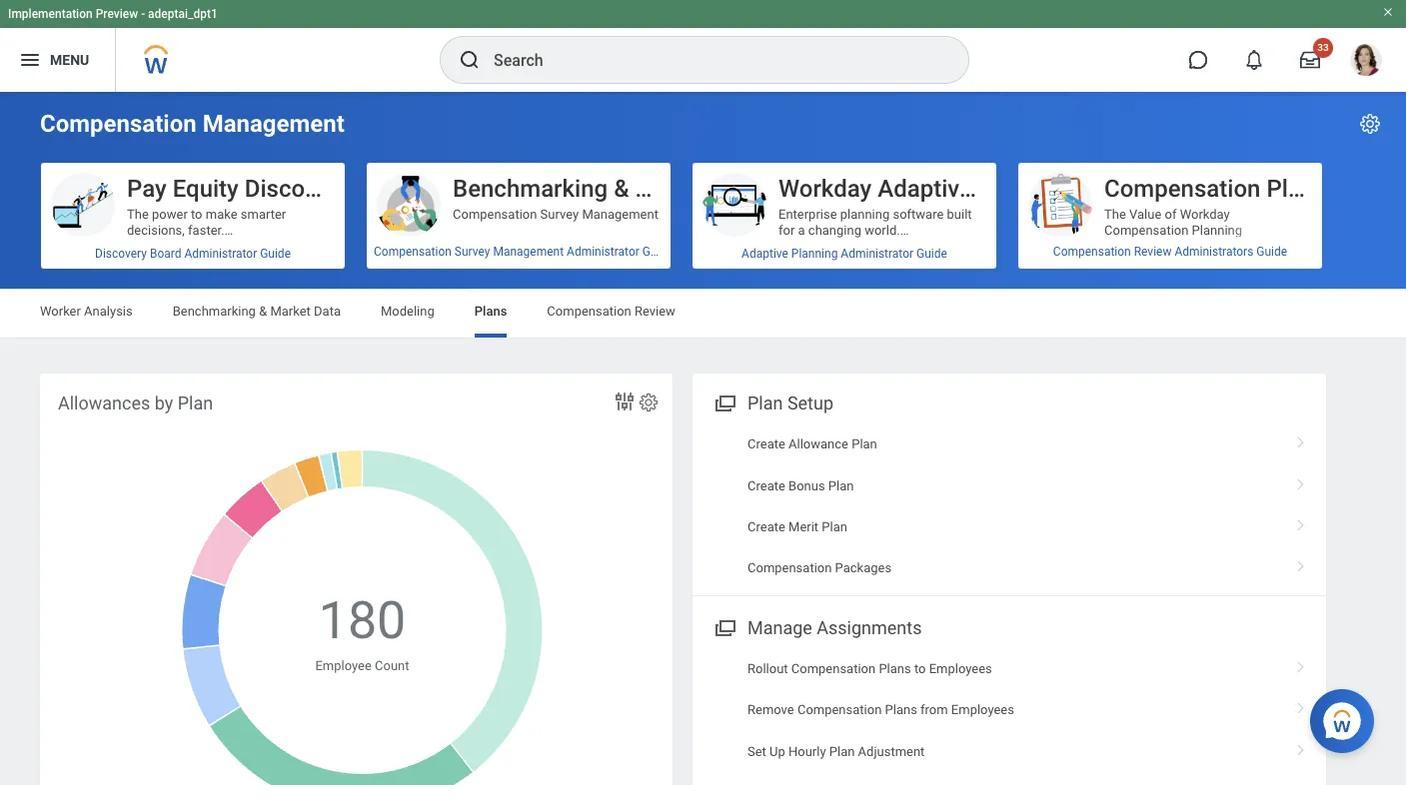 Task type: vqa. For each thing, say whether or not it's contained in the screenshot.
Archived cases link
no



Task type: locate. For each thing, give the bounding box(es) containing it.
for inside a consistent security model for self- service.
[[290, 718, 307, 733]]

compensation inside 'tab list'
[[547, 304, 631, 319]]

2 vertical spatial chevron right image
[[1288, 737, 1314, 757]]

flexibility
[[1104, 383, 1158, 398]]

compensation
[[40, 110, 197, 138], [1104, 175, 1261, 203], [453, 207, 537, 222], [1104, 223, 1189, 238], [374, 245, 452, 259], [1053, 245, 1131, 259], [547, 304, 631, 319], [747, 561, 832, 576], [791, 661, 876, 676], [797, 703, 882, 718]]

to down it?
[[262, 287, 274, 302]]

2 chevron right image from the top
[[1288, 554, 1314, 574]]

planning for compensation planning cyc
[[1267, 175, 1361, 203]]

menu group image left the plan setup
[[711, 389, 737, 416]]

what
[[453, 239, 483, 254]]

management for compensation survey management administrator guide
[[493, 245, 564, 259]]

chevron right image for create bonus plan
[[1288, 471, 1314, 491]]

quickly
[[1153, 399, 1195, 414]]

2 chevron right image from the top
[[1288, 471, 1314, 491]]

to up the faster.
[[191, 207, 202, 222]]

benchmarking & market data up compensation survey management
[[453, 175, 766, 203]]

1 vertical spatial benchmarking
[[173, 304, 256, 319]]

plan right hourly
[[829, 744, 855, 759]]

it?
[[256, 271, 270, 286]]

list containing create allowance plan
[[693, 424, 1326, 589]]

0 vertical spatial manage
[[1176, 383, 1223, 398]]

2 vertical spatial make
[[127, 335, 159, 350]]

1 vertical spatial data
[[314, 304, 341, 319]]

more
[[162, 335, 192, 350]]

create allowance plan
[[747, 437, 877, 452]]

guide for compensation planning cyc
[[1256, 245, 1287, 259]]

Search Workday  search field
[[494, 38, 927, 82]]

a inside data—you have tons of it, but how do you make sense of it? workday makes it easy to get a complete picture of your finances, people, and operations so you can make more informed decisions.
[[299, 287, 306, 302]]

planning
[[978, 175, 1072, 203], [1267, 175, 1361, 203], [1192, 223, 1242, 238], [791, 247, 838, 261], [834, 415, 884, 429], [841, 606, 892, 621]]

1 vertical spatial chevron right image
[[1288, 471, 1314, 491]]

& down easy
[[259, 304, 267, 319]]

review down the value of workday compensation planning
[[1134, 245, 1172, 259]]

benchmarking up compensation survey management
[[453, 175, 608, 203]]

menu group image
[[711, 389, 737, 416], [711, 613, 737, 640]]

0 vertical spatial menu group image
[[711, 389, 737, 416]]

3 create from the top
[[747, 520, 785, 535]]

review for compensation review administrators guide
[[1134, 245, 1172, 259]]

0 vertical spatial a
[[798, 223, 805, 238]]

create left merit
[[747, 520, 785, 535]]

create for create merit plan
[[747, 520, 785, 535]]

plans inside rollout compensation plans to employees link
[[879, 661, 911, 676]]

0 horizontal spatial survey
[[455, 245, 490, 259]]

and up the more
[[172, 319, 193, 334]]

workday adaptive planning
[[778, 175, 1072, 203]]

1 horizontal spatial market
[[635, 175, 711, 203]]

chevron right image inside set up hourly plan adjustment link
[[1288, 737, 1314, 757]]

1 create from the top
[[747, 437, 785, 452]]

chevron right image for compensation packages
[[1288, 554, 1314, 574]]

0 vertical spatial for
[[778, 223, 795, 238]]

0 horizontal spatial you
[[145, 271, 165, 286]]

0 vertical spatial workday
[[778, 175, 872, 203]]

data
[[717, 175, 766, 203], [314, 304, 341, 319]]

&
[[614, 175, 629, 203], [1187, 255, 1195, 270], [259, 304, 267, 319]]

1 list from the top
[[693, 424, 1326, 589]]

chevron right image for set up hourly plan adjustment
[[1288, 737, 1314, 757]]

2 horizontal spatial administrator
[[841, 247, 913, 261]]

0 horizontal spatial and
[[172, 319, 193, 334]]

administrator
[[567, 245, 639, 259], [184, 247, 257, 261], [841, 247, 913, 261]]

plans for rollout
[[879, 661, 911, 676]]

to right "ability" at right top
[[1143, 255, 1155, 270]]

survey for compensation survey management administrator guide
[[455, 245, 490, 259]]

33
[[1317, 42, 1329, 53]]

list
[[693, 424, 1326, 589], [693, 648, 1326, 785]]

decisions,
[[127, 223, 185, 238]]

1 horizontal spatial benchmarking
[[453, 175, 608, 203]]

compensation review
[[547, 304, 675, 319]]

0 horizontal spatial &
[[259, 304, 267, 319]]

compensation for compensation review
[[547, 304, 631, 319]]

chevron right image inside compensation packages link
[[1288, 554, 1314, 574]]

adeptai_dpt1
[[148, 7, 218, 21]]

make
[[206, 207, 237, 222], [169, 271, 201, 286], [127, 335, 159, 350]]

1 menu group image from the top
[[711, 389, 737, 416]]

and
[[172, 319, 193, 334], [1280, 383, 1302, 398]]

rollout compensation plans to employees link
[[693, 648, 1326, 690]]

count
[[375, 658, 409, 673]]

employees right from
[[951, 703, 1014, 718]]

chevron right image for remove compensation plans from employees
[[1288, 696, 1314, 716]]

administrator up 'sense' at the top left
[[184, 247, 257, 261]]

chevron right image inside rollout compensation plans to employees link
[[1288, 654, 1314, 674]]

1 horizontal spatial benchmarking & market data
[[453, 175, 766, 203]]

workday up administrators
[[1180, 207, 1230, 222]]

1 vertical spatial your
[[127, 415, 152, 429]]

for
[[778, 223, 795, 238], [290, 718, 307, 733]]

operations
[[196, 319, 258, 334]]

get
[[277, 287, 296, 302]]

33 button
[[1288, 38, 1333, 82]]

for inside enterprise planning software built for a changing world.
[[778, 223, 795, 238]]

plan right bonus
[[828, 478, 854, 493]]

plan down financial planning
[[852, 437, 877, 452]]

compensation inside 'link'
[[1053, 245, 1131, 259]]

1 horizontal spatial a
[[798, 223, 805, 238]]

planning inside the value of workday compensation planning
[[1192, 223, 1242, 238]]

1 vertical spatial manage
[[747, 617, 812, 638]]

1 vertical spatial adaptive
[[742, 247, 788, 261]]

2 the from the left
[[1104, 207, 1126, 222]]

your down the allowances by plan
[[127, 415, 152, 429]]

0 vertical spatial benchmarking
[[453, 175, 608, 203]]

& up compensation survey management
[[614, 175, 629, 203]]

0 vertical spatial plans
[[474, 304, 507, 319]]

0 horizontal spatial a
[[299, 287, 306, 302]]

adaptive up software
[[878, 175, 972, 203]]

core.
[[234, 558, 263, 573]]

planning for workforce planning
[[841, 606, 892, 621]]

for for a
[[778, 223, 795, 238]]

compensation for compensation review administrators guide
[[1053, 245, 1131, 259]]

1 horizontal spatial and
[[1280, 383, 1302, 398]]

1 vertical spatial for
[[290, 718, 307, 733]]

1 horizontal spatial survey
[[540, 207, 579, 222]]

modeling
[[381, 304, 434, 319]]

survey up compensation survey management administrator guide
[[540, 207, 579, 222]]

guide right define
[[1256, 245, 1287, 259]]

for left self-
[[290, 718, 307, 733]]

0 horizontal spatial data
[[314, 304, 341, 319]]

adaptive
[[878, 175, 972, 203], [742, 247, 788, 261]]

smarter
[[241, 207, 286, 222]]

0 vertical spatial data
[[717, 175, 766, 203]]

compensation packages
[[747, 561, 892, 576]]

chevron right image inside create bonus plan link
[[1288, 471, 1314, 491]]

the left value
[[1104, 207, 1126, 222]]

0 vertical spatial make
[[206, 207, 237, 222]]

2 create from the top
[[747, 478, 785, 493]]

set up hourly plan adjustment link
[[693, 731, 1326, 773]]

chevron right image inside 'create merit plan' link
[[1288, 513, 1314, 533]]

1 horizontal spatial workday
[[778, 175, 872, 203]]

questions.
[[155, 415, 215, 429]]

a inside enterprise planning software built for a changing world.
[[798, 223, 805, 238]]

compensation planning cyc
[[1104, 175, 1406, 203]]

list for plan setup
[[693, 424, 1326, 589]]

1 vertical spatial and
[[1280, 383, 1302, 398]]

search image
[[458, 48, 482, 72]]

1 horizontal spatial the
[[1104, 207, 1126, 222]]

to inside the flexibility to manage changes and execute quickly
[[1161, 383, 1173, 398]]

analysis
[[84, 304, 133, 319]]

-
[[141, 7, 145, 21]]

1 horizontal spatial &
[[614, 175, 629, 203]]

compensation review administrators guide link
[[1018, 237, 1322, 267]]

people,
[[127, 319, 168, 334]]

1 vertical spatial plans
[[879, 661, 911, 676]]

benchmarking
[[453, 175, 608, 203], [173, 304, 256, 319]]

1 vertical spatial benchmarking & market data
[[173, 304, 341, 319]]

plan up financial
[[747, 393, 783, 414]]

for down enterprise
[[778, 223, 795, 238]]

1 vertical spatial workday
[[1180, 207, 1230, 222]]

do
[[127, 271, 142, 286]]

picture
[[184, 303, 224, 318]]

0 horizontal spatial adaptive
[[742, 247, 788, 261]]

1 vertical spatial review
[[635, 304, 675, 319]]

2 menu group image from the top
[[711, 613, 737, 640]]

plan for merit
[[822, 520, 847, 535]]

0 vertical spatial adaptive
[[878, 175, 972, 203]]

manage up rollout
[[747, 617, 812, 638]]

create
[[747, 437, 785, 452], [747, 478, 785, 493], [747, 520, 785, 535]]

2 vertical spatial management
[[493, 245, 564, 259]]

a
[[798, 223, 805, 238], [299, 287, 306, 302]]

guide
[[642, 245, 673, 259], [1256, 245, 1287, 259], [260, 247, 291, 261], [916, 247, 947, 261]]

tab list
[[20, 290, 1386, 338]]

adaptive down enterprise
[[742, 247, 788, 261]]

plan up questions.
[[178, 393, 213, 414]]

0 horizontal spatial for
[[290, 718, 307, 733]]

1 horizontal spatial review
[[1134, 245, 1172, 259]]

1 vertical spatial employees
[[951, 703, 1014, 718]]

benchmarking & market data down easy
[[173, 304, 341, 319]]

create down financial
[[747, 437, 785, 452]]

plan for bonus
[[828, 478, 854, 493]]

0 horizontal spatial board
[[150, 247, 181, 261]]

2 vertical spatial plans
[[885, 703, 917, 718]]

180
[[318, 591, 406, 652]]

your down easy
[[242, 303, 267, 318]]

plan for by
[[178, 393, 213, 414]]

and inside the flexibility to manage changes and execute quickly
[[1280, 383, 1302, 398]]

2 horizontal spatial management
[[582, 207, 658, 222]]

a right get
[[299, 287, 306, 302]]

by
[[155, 393, 173, 414]]

compensation for compensation survey management
[[453, 207, 537, 222]]

guide for pay equity discovery board
[[260, 247, 291, 261]]

0 vertical spatial survey
[[540, 207, 579, 222]]

management for compensation survey management
[[582, 207, 658, 222]]

survey left is? in the top of the page
[[455, 245, 490, 259]]

use
[[453, 766, 475, 781]]

create left bonus
[[747, 478, 785, 493]]

review up configure allowances by plan icon
[[635, 304, 675, 319]]

a down enterprise
[[798, 223, 805, 238]]

1 chevron right image from the top
[[1288, 513, 1314, 533]]

plan for to
[[1158, 255, 1183, 270]]

ability to plan & define strategy
[[1104, 255, 1285, 270]]

so
[[261, 319, 275, 334]]

0 horizontal spatial management
[[202, 110, 345, 138]]

chevron right image inside the remove compensation plans from employees link
[[1288, 696, 1314, 716]]

1 vertical spatial survey
[[455, 245, 490, 259]]

1 horizontal spatial manage
[[1176, 383, 1223, 398]]

planning inside "link"
[[791, 247, 838, 261]]

manage assignments
[[747, 617, 922, 638]]

0 horizontal spatial make
[[127, 335, 159, 350]]

for for self-
[[290, 718, 307, 733]]

compensation inside the value of workday compensation planning
[[1104, 223, 1189, 238]]

benchmarking down it
[[173, 304, 256, 319]]

list containing rollout compensation plans to employees
[[693, 648, 1326, 785]]

plan down the value of workday compensation planning
[[1158, 255, 1183, 270]]

guide down software
[[916, 247, 947, 261]]

to
[[191, 207, 202, 222], [1143, 255, 1155, 270], [262, 287, 274, 302], [1161, 383, 1173, 398], [252, 399, 263, 414], [914, 661, 926, 676]]

the inside the value of workday compensation planning
[[1104, 207, 1126, 222]]

0 horizontal spatial your
[[127, 415, 152, 429]]

1 vertical spatial management
[[582, 207, 658, 222]]

worker
[[40, 304, 81, 319]]

1 chevron right image from the top
[[1288, 430, 1314, 450]]

manage up quickly
[[1176, 383, 1223, 398]]

0 horizontal spatial benchmarking & market data
[[173, 304, 341, 319]]

you down finances,
[[278, 319, 299, 334]]

administrator inside "link"
[[841, 247, 913, 261]]

1 horizontal spatial for
[[778, 223, 795, 238]]

make up makes
[[169, 271, 201, 286]]

1 vertical spatial a
[[299, 287, 306, 302]]

administrator up the compensation review
[[567, 245, 639, 259]]

0 horizontal spatial market
[[270, 304, 311, 319]]

2 horizontal spatial make
[[206, 207, 237, 222]]

make down people,
[[127, 335, 159, 350]]

plan right merit
[[822, 520, 847, 535]]

benchmarking & market data inside 'tab list'
[[173, 304, 341, 319]]

chevron right image inside create allowance plan link
[[1288, 430, 1314, 450]]

0 vertical spatial market
[[635, 175, 711, 203]]

tab list containing worker analysis
[[20, 290, 1386, 338]]

make up the faster.
[[206, 207, 237, 222]]

0 horizontal spatial review
[[635, 304, 675, 319]]

1 vertical spatial board
[[150, 247, 181, 261]]

1 vertical spatial create
[[747, 478, 785, 493]]

0 vertical spatial review
[[1134, 245, 1172, 259]]

discovery
[[245, 175, 350, 203], [95, 247, 147, 261]]

close environment banner image
[[1382, 6, 1394, 18]]

rollout
[[747, 661, 788, 676]]

1 horizontal spatial management
[[493, 245, 564, 259]]

financial planning
[[778, 415, 884, 429]]

3 chevron right image from the top
[[1288, 737, 1314, 757]]

0 vertical spatial list
[[693, 424, 1326, 589]]

review
[[1134, 245, 1172, 259], [635, 304, 675, 319]]

2 vertical spatial workday
[[127, 287, 177, 302]]

of right value
[[1165, 207, 1177, 222]]

2 vertical spatial create
[[747, 520, 785, 535]]

changing
[[808, 223, 861, 238]]

strategy
[[1238, 255, 1285, 270]]

chevron right image
[[1288, 430, 1314, 450], [1288, 471, 1314, 491], [1288, 737, 1314, 757]]

plans
[[474, 304, 507, 319], [879, 661, 911, 676], [885, 703, 917, 718]]

planning for adaptive planning administrator guide
[[791, 247, 838, 261]]

4 chevron right image from the top
[[1288, 696, 1314, 716]]

of
[[1165, 207, 1177, 222], [247, 255, 259, 270], [241, 271, 253, 286], [227, 303, 239, 318]]

market
[[635, 175, 711, 203], [270, 304, 311, 319]]

0 horizontal spatial administrator
[[184, 247, 257, 261]]

review inside 'tab list'
[[635, 304, 675, 319]]

1 horizontal spatial discovery
[[245, 175, 350, 203]]

& left define
[[1187, 255, 1195, 270]]

discovery board administrator guide
[[95, 247, 291, 261]]

2 list from the top
[[693, 648, 1326, 785]]

and right changes on the right of page
[[1280, 383, 1302, 398]]

1 horizontal spatial your
[[242, 303, 267, 318]]

workday up the complete
[[127, 287, 177, 302]]

1 vertical spatial you
[[278, 319, 299, 334]]

guide for workday adaptive planning
[[916, 247, 947, 261]]

2 vertical spatial &
[[259, 304, 267, 319]]

1 vertical spatial menu group image
[[711, 613, 737, 640]]

allowances by plan
[[58, 393, 213, 414]]

0 vertical spatial management
[[202, 110, 345, 138]]

workday up enterprise
[[778, 175, 872, 203]]

1 the from the left
[[127, 207, 149, 222]]

0 vertical spatial your
[[242, 303, 267, 318]]

to left "answer"
[[252, 399, 263, 414]]

1 horizontal spatial adaptive
[[878, 175, 972, 203]]

remove compensation plans from employees
[[747, 703, 1014, 718]]

to up quickly
[[1161, 383, 1173, 398]]

self-
[[310, 718, 335, 733]]

an intelligent data core.
[[127, 558, 263, 573]]

0 vertical spatial create
[[747, 437, 785, 452]]

it
[[222, 287, 229, 302]]

plans inside the remove compensation plans from employees link
[[885, 703, 917, 718]]

discovery up the do
[[95, 247, 147, 261]]

plans down it
[[474, 304, 507, 319]]

administrator down world.
[[841, 247, 913, 261]]

& inside 'tab list'
[[259, 304, 267, 319]]

0 vertical spatial board
[[356, 175, 419, 203]]

0 vertical spatial chevron right image
[[1288, 430, 1314, 450]]

guide inside "link"
[[916, 247, 947, 261]]

how
[[297, 255, 321, 270]]

review inside compensation review administrators guide 'link'
[[1134, 245, 1172, 259]]

guide inside 'link'
[[1256, 245, 1287, 259]]

chevron right image
[[1288, 513, 1314, 533], [1288, 554, 1314, 574], [1288, 654, 1314, 674], [1288, 696, 1314, 716]]

0 vertical spatial discovery
[[245, 175, 350, 203]]

to inside data—you have tons of it, but how do you make sense of it? workday makes it easy to get a complete picture of your finances, people, and operations so you can make more informed decisions.
[[262, 287, 274, 302]]

0 horizontal spatial workday
[[127, 287, 177, 302]]

0 vertical spatial you
[[145, 271, 165, 286]]

review for compensation review
[[635, 304, 675, 319]]

ability
[[1104, 255, 1140, 270]]

create for create bonus plan
[[747, 478, 785, 493]]

discovery up smarter
[[245, 175, 350, 203]]

0 horizontal spatial manage
[[747, 617, 812, 638]]

is?
[[497, 239, 513, 254]]

guide up it?
[[260, 247, 291, 261]]

decisions.
[[251, 335, 309, 350]]

0 vertical spatial benchmarking & market data
[[453, 175, 766, 203]]

3 chevron right image from the top
[[1288, 654, 1314, 674]]

you
[[145, 271, 165, 286], [278, 319, 299, 334]]

the inside the power to make smarter decisions, faster.
[[127, 207, 149, 222]]

make inside the power to make smarter decisions, faster.
[[206, 207, 237, 222]]

0 horizontal spatial benchmarking
[[173, 304, 256, 319]]

1 vertical spatial market
[[270, 304, 311, 319]]

of up operations
[[227, 303, 239, 318]]

2 horizontal spatial workday
[[1180, 207, 1230, 222]]

0 vertical spatial employees
[[929, 661, 992, 676]]

plans up 'remove compensation plans from employees'
[[879, 661, 911, 676]]

it,
[[262, 255, 272, 270]]

2 horizontal spatial &
[[1187, 255, 1195, 270]]

employees up from
[[929, 661, 992, 676]]

0 vertical spatial and
[[172, 319, 193, 334]]

the
[[127, 207, 149, 222], [1104, 207, 1126, 222]]

1 horizontal spatial make
[[169, 271, 201, 286]]

menu group image left workforce
[[711, 613, 737, 640]]

plans left from
[[885, 703, 917, 718]]

administrator for pay equity discovery board
[[184, 247, 257, 261]]

the up decisions,
[[127, 207, 149, 222]]

configure allowances by plan image
[[638, 392, 660, 414]]

you down "data—you"
[[145, 271, 165, 286]]

menu group image for manage assignments
[[711, 613, 737, 640]]

to inside augmented analytics to answer your questions.
[[252, 399, 263, 414]]



Task type: describe. For each thing, give the bounding box(es) containing it.
bonus
[[788, 478, 825, 493]]

implementation
[[8, 7, 93, 21]]

compensation packages link
[[693, 548, 1326, 589]]

answer
[[266, 399, 308, 414]]

worker analysis
[[40, 304, 133, 319]]

remove
[[747, 703, 794, 718]]

benefits
[[508, 462, 556, 477]]

notifications large image
[[1244, 50, 1264, 70]]

1 horizontal spatial data
[[717, 175, 766, 203]]

setup
[[787, 393, 833, 414]]

use cases
[[453, 766, 514, 781]]

equity
[[173, 175, 239, 203]]

administrators
[[1175, 245, 1253, 259]]

and inside data—you have tons of it, but how do you make sense of it? workday makes it easy to get a complete picture of your finances, people, and operations so you can make more informed decisions.
[[172, 319, 193, 334]]

market inside 'tab list'
[[270, 304, 311, 319]]

sense
[[204, 271, 238, 286]]

list for manage assignments
[[693, 648, 1326, 785]]

compensation review administrators guide
[[1053, 245, 1287, 259]]

assignments
[[817, 617, 922, 638]]

can
[[302, 319, 323, 334]]

changes
[[1226, 383, 1277, 398]]

create merit plan link
[[693, 507, 1326, 548]]

business benefits
[[453, 462, 556, 477]]

data inside 'tab list'
[[314, 304, 341, 319]]

faster.
[[188, 223, 224, 238]]

model
[[251, 718, 287, 733]]

justify image
[[18, 48, 42, 72]]

planning
[[840, 207, 890, 222]]

180 main content
[[0, 92, 1406, 785]]

create merit plan
[[747, 520, 847, 535]]

merit
[[788, 520, 819, 535]]

enterprise planning software built for a changing world.
[[778, 207, 972, 238]]

analytics
[[197, 399, 248, 414]]

menu banner
[[0, 0, 1406, 92]]

up
[[770, 744, 785, 759]]

a
[[127, 718, 135, 733]]

finances,
[[271, 303, 322, 318]]

0 horizontal spatial discovery
[[95, 247, 147, 261]]

cyc
[[1367, 175, 1406, 203]]

create for create allowance plan
[[747, 437, 785, 452]]

define
[[1198, 255, 1235, 270]]

allowances by plan element
[[40, 374, 673, 785]]

inbox large image
[[1300, 50, 1320, 70]]

packages
[[835, 561, 892, 576]]

augmented
[[127, 399, 194, 414]]

the for pay equity discovery board
[[127, 207, 149, 222]]

adaptive inside "link"
[[742, 247, 788, 261]]

power
[[152, 207, 188, 222]]

complete
[[127, 303, 181, 318]]

administrator for workday adaptive planning
[[841, 247, 913, 261]]

survey for compensation survey management
[[540, 207, 579, 222]]

preview
[[96, 7, 138, 21]]

execute
[[1104, 399, 1150, 414]]

compensation for compensation management
[[40, 110, 197, 138]]

configure this page image
[[1358, 112, 1382, 136]]

hourly
[[788, 744, 826, 759]]

menu button
[[0, 28, 115, 92]]

allowances
[[58, 393, 150, 414]]

tab list inside 180 main content
[[20, 290, 1386, 338]]

workday inside data—you have tons of it, but how do you make sense of it? workday makes it easy to get a complete picture of your finances, people, and operations so you can make more informed decisions.
[[127, 287, 177, 302]]

compensation for compensation planning cyc
[[1104, 175, 1261, 203]]

world.
[[865, 223, 900, 238]]

configure and view chart data image
[[613, 390, 637, 414]]

data—you have tons of it, but how do you make sense of it? workday makes it easy to get a complete picture of your finances, people, and operations so you can make more informed decisions.
[[127, 255, 323, 350]]

compensation management
[[40, 110, 345, 138]]

employees for remove compensation plans from employees
[[951, 703, 1014, 718]]

to inside the power to make smarter decisions, faster.
[[191, 207, 202, 222]]

chevron right image for rollout compensation plans to employees
[[1288, 654, 1314, 674]]

employees for rollout compensation plans to employees
[[929, 661, 992, 676]]

of left it,
[[247, 255, 259, 270]]

workforce
[[778, 606, 838, 621]]

compensation survey management administrator guide
[[374, 245, 673, 259]]

adaptive planning administrator guide
[[742, 247, 947, 261]]

create bonus plan link
[[693, 465, 1326, 507]]

guide up the compensation review
[[642, 245, 673, 259]]

workday inside the value of workday compensation planning
[[1180, 207, 1230, 222]]

data
[[205, 558, 231, 573]]

workforce planning
[[778, 606, 892, 621]]

plans for remove
[[885, 703, 917, 718]]

compensation for compensation packages
[[747, 561, 832, 576]]

benchmarking inside 'tab list'
[[173, 304, 256, 319]]

value
[[1129, 207, 1161, 222]]

from
[[920, 703, 948, 718]]

to up from
[[914, 661, 926, 676]]

cases
[[478, 766, 514, 781]]

of left it?
[[241, 271, 253, 286]]

but
[[275, 255, 294, 270]]

1 horizontal spatial you
[[278, 319, 299, 334]]

180 button
[[318, 587, 409, 656]]

menu group image for plan setup
[[711, 389, 737, 416]]

1 horizontal spatial board
[[356, 175, 419, 203]]

consistent
[[139, 718, 199, 733]]

it
[[486, 239, 494, 254]]

compensation survey management
[[453, 207, 658, 222]]

adaptive planning administrator guide link
[[693, 239, 996, 269]]

discovery board administrator guide link
[[41, 239, 345, 269]]

easy
[[232, 287, 259, 302]]

1 vertical spatial make
[[169, 271, 201, 286]]

of inside the value of workday compensation planning
[[1165, 207, 1177, 222]]

set up hourly plan adjustment
[[747, 744, 925, 759]]

augmented analytics to answer your questions.
[[127, 399, 308, 429]]

plan for allowance
[[852, 437, 877, 452]]

manage inside the flexibility to manage changes and execute quickly
[[1176, 383, 1223, 398]]

1 horizontal spatial administrator
[[567, 245, 639, 259]]

set
[[747, 744, 766, 759]]

create bonus plan
[[747, 478, 854, 493]]

the for compensation planning cyc
[[1104, 207, 1126, 222]]

planning for financial planning
[[834, 415, 884, 429]]

compensation survey management administrator guide link
[[367, 237, 673, 267]]

intelligent
[[146, 558, 202, 573]]

plan setup
[[747, 393, 833, 414]]

your inside data—you have tons of it, but how do you make sense of it? workday makes it easy to get a complete picture of your finances, people, and operations so you can make more informed decisions.
[[242, 303, 267, 318]]

chevron right image for create merit plan
[[1288, 513, 1314, 533]]

data—you
[[127, 255, 185, 270]]

your inside augmented analytics to answer your questions.
[[127, 415, 152, 429]]

180 employee count
[[315, 591, 409, 673]]

1 vertical spatial &
[[1187, 255, 1195, 270]]

enterprise
[[778, 207, 837, 222]]

profile logan mcneil image
[[1350, 44, 1382, 80]]

the value of workday compensation planning
[[1104, 207, 1242, 238]]

pay
[[127, 175, 167, 203]]

chevron right image for create allowance plan
[[1288, 430, 1314, 450]]

compensation for compensation survey management administrator guide
[[374, 245, 452, 259]]



